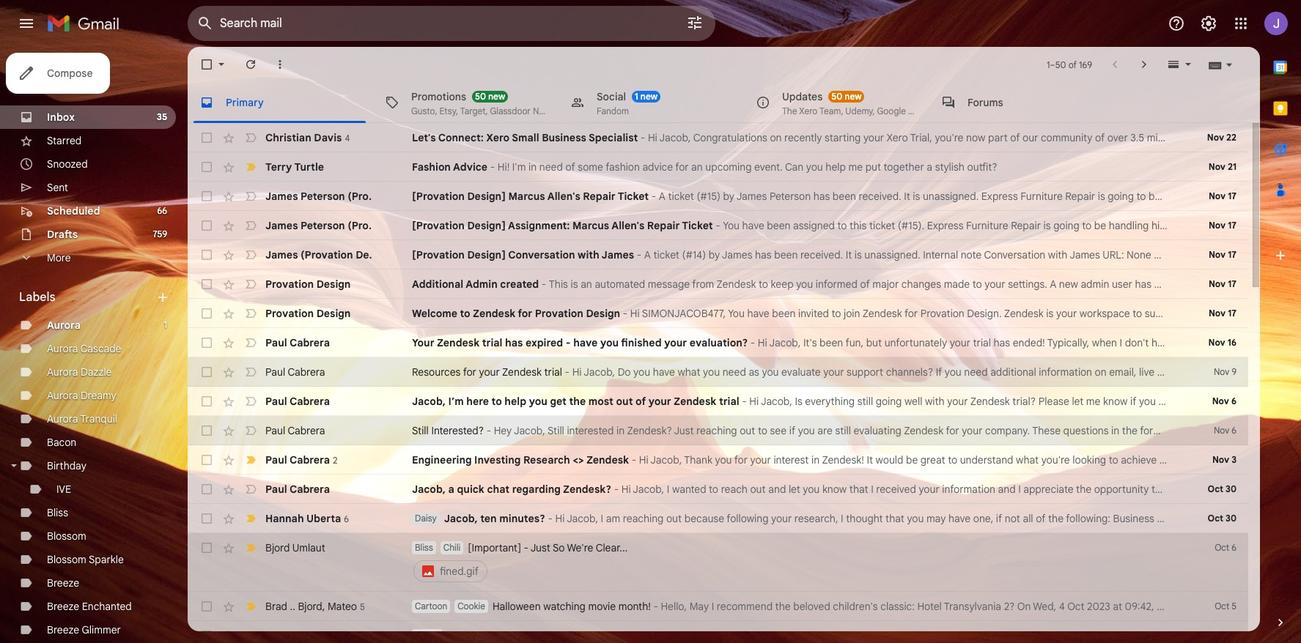 Task type: describe. For each thing, give the bounding box(es) containing it.
of left major
[[861, 278, 870, 291]]

url:
[[1103, 249, 1125, 262]]

of right i'm
[[566, 161, 575, 174]]

[important]
[[468, 542, 521, 555]]

fashion
[[606, 161, 640, 174]]

you left may
[[907, 513, 924, 526]]

1 vertical spatial by
[[709, 249, 720, 262]]

cabrera for still interested? - hey jacob, still interested in zendesk? just reaching out to see if you are still evaluating zendesk for your company. these questions in the form below will allow me to align yo
[[288, 425, 325, 438]]

0 vertical spatial you're
[[935, 131, 964, 144]]

2 jeremy from the left
[[791, 630, 826, 643]]

going for trial?
[[876, 395, 902, 408]]

not
[[1005, 513, 1021, 526]]

4 inside christian davis 4
[[345, 132, 350, 143]]

i left thought
[[841, 513, 844, 526]]

21
[[1228, 161, 1237, 172]]

17 for requester
[[1229, 249, 1237, 260]]

1 vertical spatial his
[[1152, 219, 1165, 232]]

(#14)
[[682, 249, 706, 262]]

0 horizontal spatial on
[[636, 630, 647, 643]]

7 row from the top
[[188, 299, 1302, 329]]

2 horizontal spatial a
[[1272, 131, 1277, 144]]

breeze enchanted link
[[47, 601, 132, 614]]

6 inside the hannah uberta 6
[[344, 514, 349, 525]]

oct 6
[[1215, 543, 1237, 554]]

oct for 5th row from the bottom
[[1208, 484, 1224, 495]]

quick
[[457, 483, 485, 496]]

1 vertical spatial a
[[644, 249, 651, 262]]

17 for could
[[1229, 220, 1237, 231]]

2 vertical spatial ticket
[[654, 249, 680, 262]]

1 vertical spatial marcus
[[573, 219, 610, 232]]

0 vertical spatial armchair
[[1222, 190, 1264, 203]]

email,
[[1110, 366, 1137, 379]]

t
[[1299, 395, 1302, 408]]

research,
[[795, 513, 839, 526]]

you left se
[[1274, 219, 1291, 232]]

cabrera for jacob, a quick chat regarding zendesk? - hi jacob, i wanted to reach out and let you know that i received your information and i appreciate the opportunity to potentially work with you. unfo
[[290, 483, 330, 496]]

is right this
[[571, 278, 578, 291]]

nov 17 for his
[[1209, 191, 1237, 202]]

hi up finished
[[630, 307, 640, 320]]

[provation for [provation design] marcus allen's repair ticket - a ticket (#15) by james peterson has been received. it is unassigned. express furniture repair is going to be handling his armchair repair. c
[[412, 190, 465, 203]]

1 horizontal spatial bjord
[[298, 600, 323, 613]]

hotel
[[918, 601, 942, 614]]

nov 16
[[1209, 337, 1237, 348]]

paul for resources for your zendesk trial - hi jacob, do you have what you need as you evaluate your support channels? if you need additional information on email, live chat, messaging, voice, or self-
[[265, 366, 285, 379]]

has left ended!
[[994, 337, 1011, 350]]

recently
[[785, 131, 822, 144]]

1 i'm from the left
[[448, 395, 464, 408]]

0 horizontal spatial some
[[578, 161, 603, 174]]

have down finished
[[653, 366, 675, 379]]

achieve
[[1121, 454, 1157, 467]]

- inside cell
[[524, 542, 529, 555]]

new for promotions
[[488, 91, 505, 102]]

- left this
[[542, 278, 547, 291]]

trial up get
[[545, 366, 562, 379]]

james up james (provation de.
[[265, 219, 298, 232]]

hi up as
[[758, 337, 768, 350]]

been left added
[[1155, 278, 1178, 291]]

unfo
[[1285, 483, 1302, 496]]

aurora dreamy link
[[47, 389, 116, 403]]

0 horizontal spatial know
[[823, 483, 847, 496]]

0 horizontal spatial marcus
[[509, 190, 545, 203]]

1 vertical spatial ticket
[[870, 219, 896, 232]]

0 vertical spatial received.
[[859, 190, 902, 203]]

main content containing promotions
[[188, 47, 1302, 644]]

2 horizontal spatial a
[[1050, 278, 1057, 291]]

2 vertical spatial be
[[906, 454, 918, 467]]

0 vertical spatial if
[[1131, 395, 1137, 408]]

labels heading
[[19, 290, 155, 305]]

select input tool image
[[1225, 59, 1234, 70]]

communicate
[[1205, 307, 1268, 320]]

zendesk down major
[[863, 307, 903, 320]]

at
[[1113, 601, 1123, 614]]

1 vertical spatial a
[[927, 161, 933, 174]]

when
[[1093, 337, 1118, 350]]

1 conversation from the left
[[508, 249, 575, 262]]

mateo
[[328, 600, 357, 613]]

0 vertical spatial questions
[[1203, 395, 1249, 408]]

drafts link
[[47, 228, 78, 241]]

1 vertical spatial received.
[[801, 249, 843, 262]]

1 5 from the left
[[1232, 601, 1237, 612]]

but
[[867, 337, 882, 350]]

your up "typically," at the bottom of page
[[1057, 307, 1078, 320]]

nov for and
[[1213, 455, 1230, 466]]

appreciate
[[1024, 483, 1074, 496]]

3 row from the top
[[188, 182, 1302, 211]]

messaging,
[[1184, 366, 1237, 379]]

have right may
[[949, 513, 971, 526]]

new
[[1154, 249, 1175, 262]]

0 vertical spatial on
[[770, 131, 782, 144]]

the right get
[[569, 395, 586, 408]]

breeze for breeze enchanted
[[47, 601, 79, 614]]

potentially
[[1164, 483, 1213, 496]]

workspace
[[1080, 307, 1131, 320]]

row containing jeremy miller
[[188, 622, 1249, 644]]

jacob, up daisy on the left bottom of the page
[[412, 483, 446, 496]]

0 vertical spatial just
[[674, 425, 694, 438]]

2 horizontal spatial on
[[1095, 366, 1107, 379]]

has left expired at the bottom left
[[505, 337, 523, 350]]

part
[[989, 131, 1008, 144]]

repair down community
[[1066, 190, 1096, 203]]

evaluating
[[854, 425, 902, 438]]

chat,
[[1158, 366, 1181, 379]]

0 vertical spatial know
[[1104, 395, 1128, 408]]

jacob, left it's
[[770, 337, 801, 350]]

ive link
[[56, 483, 71, 496]]

2 horizontal spatial be
[[1149, 190, 1161, 203]]

- up automated
[[637, 249, 642, 262]]

nov for you
[[1209, 220, 1226, 231]]

..
[[290, 600, 295, 613]]

- down '(#15)'
[[716, 219, 721, 232]]

to right looking
[[1109, 454, 1119, 467]]

30 for row containing hannah uberta
[[1226, 513, 1237, 524]]

gmail image
[[47, 9, 127, 38]]

🎳 image
[[751, 631, 763, 644]]

most
[[589, 395, 614, 408]]

- right minutes?
[[548, 513, 553, 526]]

10 row from the top
[[188, 387, 1302, 417]]

0 vertical spatial ticket
[[668, 190, 694, 203]]

with right well
[[926, 395, 945, 408]]

for right 'resources' at the bottom of the page
[[463, 366, 477, 379]]

to left 'keep' at the top right of page
[[759, 278, 769, 291]]

paul for still interested? - hey jacob, still interested in zendesk? just reaching out to see if you are still evaluating zendesk for your company. these questions in the form below will allow me to align yo
[[265, 425, 285, 438]]

nov 6 for any
[[1213, 396, 1237, 407]]

aurora dazzle link
[[47, 366, 112, 379]]

the for daisy jacob, ten minutes? - hi jacob, i am reaching out because following your research, i thought that you may have one, if not all of the following: business process you want to improve go
[[1049, 513, 1064, 526]]

ten
[[481, 513, 497, 526]]

of right 'most' at the bottom left of the page
[[636, 395, 646, 408]]

0 horizontal spatial furniture
[[967, 219, 1009, 232]]

bliss inside the labels navigation
[[47, 507, 68, 520]]

50 for promotions
[[475, 91, 486, 102]]

nov left 22
[[1208, 132, 1225, 143]]

design] for conversation
[[467, 249, 506, 262]]

2 vertical spatial a
[[448, 483, 455, 496]]

- down voice,
[[1251, 395, 1256, 408]]

0 vertical spatial going
[[1108, 190, 1134, 203]]

0 horizontal spatial armchair
[[1168, 219, 1210, 232]]

you down live
[[1140, 395, 1156, 408]]

design for welcome to zendesk for provation design - hi simonjacob477, you have been invited to join zendesk for provation design. zendesk is your workspace to support and communicate with cu
[[317, 307, 351, 320]]

understand
[[960, 454, 1014, 467]]

are
[[818, 425, 833, 438]]

2 here from the left
[[1275, 395, 1296, 408]]

1 vertical spatial some
[[1247, 454, 1272, 467]]

yo
[[1293, 425, 1302, 438]]

evaluation?
[[690, 337, 748, 350]]

hi!
[[498, 161, 510, 174]]

james left url:
[[1070, 249, 1101, 262]]

[provation for [provation design] conversation with james - a ticket (#14) by james has been received. it is unassigned. internal note conversation with james url: none new ticket #14 requester jame
[[412, 249, 465, 262]]

none
[[1127, 249, 1152, 262]]

you up research, on the right bottom
[[803, 483, 820, 496]]

starting
[[825, 131, 861, 144]]

jacob, down 'resources' at the bottom of the page
[[412, 395, 446, 408]]

interest
[[774, 454, 809, 467]]

james left (provation
[[265, 249, 298, 262]]

09:42,
[[1125, 601, 1155, 614]]

breeze for breeze link
[[47, 577, 79, 590]]

0 horizontal spatial an
[[581, 278, 592, 291]]

sent link
[[47, 181, 68, 194]]

nov for jame
[[1209, 249, 1226, 260]]

50 new for updates
[[832, 91, 862, 102]]

2 vertical spatial if
[[997, 513, 1003, 526]]

james (provation de.
[[265, 249, 372, 262]]

i left am
[[601, 513, 604, 526]]

0 vertical spatial reaching
[[697, 425, 737, 438]]

2 horizontal spatial bjord
[[1157, 601, 1182, 614]]

interested?
[[431, 425, 484, 438]]

oct for row containing brad
[[1215, 601, 1230, 612]]

breeze enchanted
[[47, 601, 132, 614]]

1 vertical spatial umlaut
[[1184, 601, 1217, 614]]

- up am
[[614, 483, 619, 496]]

row containing hannah uberta
[[188, 505, 1302, 534]]

1 horizontal spatial furniture
[[1021, 190, 1063, 203]]

your up put
[[864, 131, 885, 144]]

12 row from the top
[[188, 446, 1302, 475]]

1 horizontal spatial need
[[723, 366, 746, 379]]

fined.gif
[[440, 565, 479, 579]]

1 vertical spatial questions
[[1064, 425, 1109, 438]]

you left are
[[798, 425, 815, 438]]

may
[[690, 601, 709, 614]]

to right made on the right top of the page
[[973, 278, 983, 291]]

to left align
[[1256, 425, 1266, 438]]

1 horizontal spatial what
[[1016, 454, 1039, 467]]

the left beloved at the right bottom of the page
[[776, 601, 791, 614]]

hi up clear...
[[622, 483, 631, 496]]

you left the want
[[1197, 513, 1214, 526]]

jacob, left the wanted
[[633, 483, 665, 496]]

1 horizontal spatial repair.
[[1267, 190, 1296, 203]]

jacob, left 'thank'
[[651, 454, 682, 467]]

with left url:
[[1049, 249, 1068, 262]]

peterson for [provation design] assignment: marcus allen's repair ticket
[[301, 219, 345, 232]]

has right user
[[1136, 278, 1152, 291]]

aurora for aurora cascade
[[47, 342, 78, 356]]

nov for below
[[1214, 425, 1230, 436]]

1 vertical spatial 4
[[1060, 601, 1066, 614]]

has up 'keep' at the top right of page
[[755, 249, 772, 262]]

best, jeremy
[[763, 630, 826, 643]]

1 vertical spatial let
[[789, 483, 801, 496]]

sent
[[47, 181, 68, 194]]

out left see
[[740, 425, 756, 438]]

birthday
[[47, 460, 86, 473]]

cu
[[1293, 307, 1302, 320]]

1 horizontal spatial from
[[1201, 337, 1223, 350]]

user
[[1112, 278, 1133, 291]]

bliss link
[[47, 507, 68, 520]]

paul cabrera for jacob, i'm here to help you get the most out of your zendesk trial
[[265, 395, 330, 408]]

your up 'design.'
[[985, 278, 1006, 291]]

oct 30 for 5th row from the bottom
[[1208, 484, 1237, 495]]

do
[[618, 366, 631, 379]]

is down this
[[855, 249, 862, 262]]

aurora for 'aurora' link
[[47, 319, 81, 332]]

note
[[961, 249, 982, 262]]

of left our
[[1011, 131, 1020, 144]]

1 horizontal spatial handling
[[1164, 190, 1204, 203]]

0 vertical spatial business
[[542, 131, 587, 144]]

0 vertical spatial it
[[904, 190, 911, 203]]

2 horizontal spatial need
[[965, 366, 988, 379]]

4 row from the top
[[188, 211, 1302, 241]]

expired
[[526, 337, 563, 350]]

0 vertical spatial zendesk?
[[628, 425, 672, 438]]

been up 'keep' at the top right of page
[[775, 249, 798, 262]]

great
[[921, 454, 946, 467]]

0 horizontal spatial reaching
[[623, 513, 664, 526]]

17 for his
[[1229, 191, 1237, 202]]

company.
[[986, 425, 1031, 438]]

process
[[1158, 513, 1195, 526]]

have down event.
[[743, 219, 765, 232]]

jacob, i'm here to help you get the most out of your zendesk trial - hi jacob, is everything still going well with your zendesk trial? please let me know if you have any questions - i'm here t
[[412, 395, 1302, 408]]

don't
[[1126, 337, 1149, 350]]

fashion advice - hi! i'm in need of some fashion advice for an upcoming event. can you help me put together a stylish outfit?
[[412, 161, 998, 174]]

nov left 21
[[1209, 161, 1226, 172]]

nov 22
[[1208, 132, 1237, 143]]

0 vertical spatial allen's
[[548, 190, 581, 203]]

to left this
[[838, 219, 847, 232]]

who
[[516, 630, 537, 643]]

11 row from the top
[[188, 417, 1302, 446]]

new for updates
[[845, 91, 862, 102]]

1 vertical spatial me
[[1087, 395, 1101, 408]]

provation design for additional admin created
[[265, 278, 351, 291]]

0 vertical spatial unassigned.
[[923, 190, 979, 203]]

0 horizontal spatial umlaut
[[292, 542, 326, 555]]

nov for chat,
[[1214, 367, 1230, 378]]

your up understand
[[962, 425, 983, 438]]

zendesk down settings.
[[1005, 307, 1044, 320]]

repair up settings.
[[1011, 219, 1041, 232]]

thought
[[846, 513, 883, 526]]

1 vertical spatial you
[[728, 307, 745, 320]]

50 new for promotions
[[475, 91, 505, 102]]

- right expired at the bottom left
[[566, 337, 571, 350]]

james peterson (pro. for [provation design] marcus allen's repair ticket
[[265, 190, 372, 203]]

[provation design] assignment: marcus allen's repair ticket - you have been assigned to this ticket (#15). express furniture repair is going to be handling his armchair repair. could you se
[[412, 219, 1302, 232]]

nov for armchair
[[1209, 191, 1226, 202]]

2 vertical spatial 4
[[1232, 631, 1237, 642]]

oct left 2023
[[1068, 601, 1085, 614]]

congratulations
[[694, 131, 768, 144]]

0 vertical spatial ticket
[[618, 190, 649, 203]]

1 horizontal spatial be
[[1095, 219, 1107, 232]]

forums tab
[[930, 82, 1115, 123]]

zendesk right your
[[437, 337, 480, 350]]

paul cabrera for your zendesk trial has expired - have you finished your evaluation?
[[265, 337, 330, 350]]

breeze glimmer link
[[47, 624, 121, 637]]

for up unfortunately
[[905, 307, 918, 320]]

13 row from the top
[[188, 475, 1302, 505]]

1 horizontal spatial express
[[982, 190, 1018, 203]]

i right may
[[712, 601, 714, 614]]

[provation for [provation design] assignment: marcus allen's repair ticket - you have been assigned to this ticket (#15). express furniture repair is going to be handling his armchair repair. could you se
[[412, 219, 465, 232]]

oct 4
[[1215, 631, 1237, 642]]

work?
[[720, 630, 748, 643]]

well
[[905, 395, 923, 408]]

labels navigation
[[0, 47, 188, 644]]

1 vertical spatial unassigned.
[[865, 249, 921, 262]]

you right 'thank'
[[715, 454, 732, 467]]

you right as
[[762, 366, 779, 379]]

35
[[157, 111, 167, 122]]

your right following at the bottom right of the page
[[771, 513, 792, 526]]

refresh image
[[243, 57, 258, 72]]

16
[[1228, 337, 1237, 348]]

9 row from the top
[[188, 358, 1302, 387]]

james down event.
[[737, 190, 767, 203]]

(pro. for [provation design] assignment: marcus allen's repair ticket
[[348, 219, 372, 232]]

0 horizontal spatial zendesk?
[[563, 483, 612, 496]]

cabrera for jacob, i'm here to help you get the most out of your zendesk trial - hi jacob, is everything still going well with your zendesk trial? please let me know if you have any questions - i'm here t
[[290, 395, 330, 408]]

zendesk right <>
[[587, 454, 629, 467]]

i left appreciate
[[1019, 483, 1021, 496]]

trial down evaluation?
[[719, 395, 740, 408]]

to right the great
[[948, 454, 958, 467]]

nov 17 for been
[[1209, 279, 1237, 290]]

any
[[1184, 395, 1201, 408]]

- up get
[[565, 366, 570, 379]]

0 vertical spatial still
[[858, 395, 874, 408]]

row containing terry turtle
[[188, 153, 1249, 182]]

- left the hello,
[[654, 601, 659, 614]]

1 vertical spatial express
[[927, 219, 964, 232]]

for right advice
[[676, 161, 689, 174]]

miller
[[302, 630, 328, 643]]

wants
[[540, 630, 567, 643]]

unfortunately
[[885, 337, 948, 350]]

align
[[1268, 425, 1291, 438]]

go
[[582, 630, 594, 643]]

fun,
[[846, 337, 864, 350]]

5 inside brad .. bjord , mateo 5
[[360, 602, 365, 613]]

finished
[[621, 337, 662, 350]]

aurora tranquil
[[47, 413, 117, 426]]

nov for added
[[1209, 279, 1226, 290]]

inbox link
[[47, 111, 75, 124]]

with up automated
[[578, 249, 600, 262]]

0 horizontal spatial still
[[836, 425, 851, 438]]

cabrera for resources for your zendesk trial - hi jacob, do you have what you need as you evaluate your support channels? if you need additional information on email, live chat, messaging, voice, or self-
[[288, 366, 325, 379]]

Search mail text field
[[220, 16, 645, 31]]

1 horizontal spatial that
[[886, 513, 905, 526]]

0 horizontal spatial repair.
[[1212, 219, 1241, 232]]

zendesk down the admin
[[473, 307, 516, 320]]

bliss inside cell
[[415, 543, 433, 554]]

1 horizontal spatial it
[[867, 454, 873, 467]]

as
[[749, 366, 760, 379]]

2 vertical spatial me
[[1239, 425, 1254, 438]]

to up the none
[[1137, 190, 1147, 203]]

[provation design] marcus allen's repair ticket - a ticket (#15) by james peterson has been received. it is unassigned. express furniture repair is going to be handling his armchair repair. c
[[412, 190, 1302, 203]]

of left over
[[1096, 131, 1105, 144]]

created
[[500, 278, 539, 291]]

1 horizontal spatial let
[[1072, 395, 1084, 408]]

requester
[[1227, 249, 1275, 262]]

<>
[[573, 454, 584, 467]]

paul for jacob, i'm here to help you get the most out of your zendesk trial - hi jacob, is everything still going well with your zendesk trial? please let me know if you have any questions - i'm here t
[[265, 395, 287, 408]]

jacob, up 'we're'
[[567, 513, 598, 526]]



Task type: locate. For each thing, give the bounding box(es) containing it.
1 inside social, one new message, tab
[[635, 91, 639, 102]]

step
[[1280, 131, 1300, 144]]

2 vertical spatial 1
[[164, 320, 167, 331]]

nov 17 for could
[[1209, 220, 1237, 231]]

0 vertical spatial 30
[[1226, 484, 1237, 495]]

repair. left c
[[1267, 190, 1296, 203]]

nov right will
[[1214, 425, 1230, 436]]

2 xero from the left
[[887, 131, 908, 144]]

express
[[982, 190, 1018, 203], [927, 219, 964, 232]]

and
[[1185, 307, 1202, 320], [1198, 454, 1216, 467], [769, 483, 786, 496], [998, 483, 1016, 496]]

more image
[[273, 57, 287, 72]]

1 vertical spatial on
[[1095, 366, 1107, 379]]

we're
[[567, 542, 594, 555]]

armchair
[[1222, 190, 1264, 203], [1168, 219, 1210, 232]]

5 aurora from the top
[[47, 413, 78, 426]]

older image
[[1137, 57, 1152, 72]]

2 provation design from the top
[[265, 307, 351, 320]]

message
[[648, 278, 690, 291]]

davis
[[314, 131, 342, 144]]

30 for 5th row from the bottom
[[1226, 484, 1237, 495]]

to up hey
[[492, 395, 502, 408]]

design.
[[968, 307, 1002, 320]]

2 horizontal spatial 50
[[1056, 59, 1067, 70]]

social, one new message, tab
[[559, 82, 744, 123]]

- down advice
[[652, 190, 656, 203]]

breeze for breeze glimmer
[[47, 624, 79, 637]]

2 30 from the top
[[1226, 513, 1237, 524]]

17 for with
[[1229, 308, 1237, 319]]

1 nov 17 from the top
[[1209, 191, 1237, 202]]

hi up so
[[556, 513, 565, 526]]

design for additional admin created - this is an automated message from zendesk to keep you informed of major changes made to your settings. a new admin user has been added to your account by 
[[317, 278, 351, 291]]

1 vertical spatial information
[[943, 483, 996, 496]]

1 blossom from the top
[[47, 530, 86, 543]]

design] down advice
[[467, 190, 506, 203]]

need left as
[[723, 366, 746, 379]]

30 down share
[[1226, 484, 1237, 495]]

5 row from the top
[[188, 241, 1302, 270]]

1 50 new from the left
[[475, 91, 505, 102]]

4 paul from the top
[[265, 425, 285, 438]]

so
[[553, 542, 565, 555]]

- left "is"
[[742, 395, 747, 408]]

support image
[[1168, 15, 1186, 32]]

1 horizontal spatial information
[[1039, 366, 1093, 379]]

1 horizontal spatial an
[[692, 161, 703, 174]]

1 here from the left
[[467, 395, 489, 408]]

breeze link
[[47, 577, 79, 590]]

2 vertical spatial breeze
[[47, 624, 79, 637]]

paul cabrera for resources for your zendesk trial
[[265, 366, 325, 379]]

2 horizontal spatial by
[[1289, 278, 1301, 291]]

None checkbox
[[199, 57, 214, 72], [199, 189, 214, 204], [199, 219, 214, 233], [199, 277, 214, 292], [199, 307, 214, 321], [199, 395, 214, 409], [199, 629, 214, 644], [199, 57, 214, 72], [199, 189, 214, 204], [199, 219, 214, 233], [199, 277, 214, 292], [199, 307, 214, 321], [199, 395, 214, 409], [199, 629, 214, 644]]

0 vertical spatial what
[[678, 366, 701, 379]]

ticket left '(#15)'
[[668, 190, 694, 203]]

your up everything
[[824, 366, 844, 379]]

2 paul from the top
[[265, 366, 285, 379]]

information down "typically," at the bottom of page
[[1039, 366, 1093, 379]]

trial
[[482, 337, 503, 350], [974, 337, 991, 350], [545, 366, 562, 379], [719, 395, 740, 408]]

row down as
[[188, 387, 1302, 417]]

additional
[[412, 278, 464, 291]]

help down starting
[[826, 161, 846, 174]]

fashion
[[412, 161, 451, 174]]

row up as
[[188, 329, 1302, 358]]

to
[[1137, 190, 1147, 203], [838, 219, 847, 232], [1083, 219, 1092, 232], [759, 278, 769, 291], [973, 278, 983, 291], [1213, 278, 1223, 291], [460, 307, 471, 320], [832, 307, 842, 320], [1133, 307, 1143, 320], [492, 395, 502, 408], [758, 425, 768, 438], [1256, 425, 1266, 438], [948, 454, 958, 467], [1109, 454, 1119, 467], [709, 483, 719, 496], [1152, 483, 1162, 496], [1242, 513, 1251, 526], [570, 630, 580, 643]]

50
[[1056, 59, 1067, 70], [475, 91, 486, 102], [832, 91, 843, 102]]

nov 6
[[1213, 396, 1237, 407], [1214, 425, 1237, 436]]

you left finished
[[601, 337, 619, 350]]

- left hey
[[487, 425, 491, 438]]

zendesk? right 'interested'
[[628, 425, 672, 438]]

toggle split pane mode image
[[1167, 57, 1181, 72]]

3 paul from the top
[[265, 395, 287, 408]]

0 horizontal spatial it
[[846, 249, 852, 262]]

paul for your zendesk trial has expired - have you finished your evaluation? - hi jacob, it's been fun, but unfortunately your trial has ended! typically, when i don't hear back from someone it mean
[[265, 337, 287, 350]]

1 vertical spatial it
[[846, 249, 852, 262]]

(#15).
[[898, 219, 925, 232]]

3 [provation from the top
[[412, 249, 465, 262]]

oct for row containing bjord umlaut
[[1215, 543, 1230, 554]]

1 vertical spatial (pro.
[[348, 219, 372, 232]]

1 horizontal spatial armchair
[[1222, 190, 1264, 203]]

jeremy down beloved at the right bottom of the page
[[791, 630, 826, 643]]

6 paul from the top
[[265, 483, 287, 496]]

be up url:
[[1095, 219, 1107, 232]]

the for jacob, a quick chat regarding zendesk? - hi jacob, i wanted to reach out and let you know that i received your information and i appreciate the opportunity to potentially work with you. unfo
[[1077, 483, 1092, 496]]

social
[[597, 90, 626, 103]]

paul cabrera for still interested?
[[265, 425, 325, 438]]

design] for marcus
[[467, 190, 506, 203]]

your up communicate
[[1225, 278, 1246, 291]]

aurora
[[47, 319, 81, 332], [47, 342, 78, 356], [47, 366, 78, 379], [47, 389, 78, 403], [47, 413, 78, 426]]

cell inside main content
[[412, 541, 1176, 585]]

3 paul cabrera from the top
[[265, 395, 330, 408]]

you left get
[[529, 395, 548, 408]]

None checkbox
[[199, 131, 214, 145], [199, 160, 214, 175], [199, 248, 214, 263], [199, 336, 214, 351], [199, 365, 214, 380], [199, 424, 214, 439], [199, 453, 214, 468], [199, 483, 214, 497], [199, 512, 214, 527], [199, 541, 214, 556], [199, 600, 214, 615], [199, 131, 214, 145], [199, 160, 214, 175], [199, 248, 214, 263], [199, 336, 214, 351], [199, 365, 214, 380], [199, 424, 214, 439], [199, 453, 214, 468], [199, 483, 214, 497], [199, 512, 214, 527], [199, 541, 214, 556], [199, 600, 214, 615]]

aurora for aurora dreamy
[[47, 389, 78, 403]]

advanced search options image
[[681, 8, 710, 37]]

cabrera for your zendesk trial has expired - have you finished your evaluation? - hi jacob, it's been fun, but unfortunately your trial has ended! typically, when i don't hear back from someone it mean
[[290, 337, 330, 350]]

1 vertical spatial 30
[[1226, 513, 1237, 524]]

trial,
[[911, 131, 933, 144]]

1 breeze from the top
[[47, 577, 79, 590]]

to left potentially
[[1152, 483, 1162, 496]]

it up "additional admin created - this is an automated message from zendesk to keep you informed of major changes made to your settings. a new admin user has been added to your account by"
[[846, 249, 852, 262]]

hi left the do on the left bottom
[[572, 366, 582, 379]]

daisy jacob, ten minutes? - hi jacob, i am reaching out because following your research, i thought that you may have one, if not all of the following: business process you want to improve go
[[415, 513, 1302, 526]]

nov left 3
[[1213, 455, 1230, 466]]

4 17 from the top
[[1229, 279, 1237, 290]]

one,
[[974, 513, 994, 526]]

cell
[[412, 541, 1176, 585]]

james peterson (pro. for [provation design] assignment: marcus allen's repair ticket
[[265, 219, 372, 232]]

0 vertical spatial a
[[659, 190, 666, 203]]

peterson down turtle
[[301, 190, 345, 203]]

know down email,
[[1104, 395, 1128, 408]]

it
[[1271, 337, 1277, 350]]

1 for 1 new
[[635, 91, 639, 102]]

2 blossom from the top
[[47, 554, 86, 567]]

provation design for welcome to zendesk for provation design
[[265, 307, 351, 320]]

oct 30 for row containing hannah uberta
[[1208, 513, 1237, 524]]

0 horizontal spatial from
[[693, 278, 714, 291]]

to up don't
[[1133, 307, 1143, 320]]

below
[[1165, 425, 1193, 438]]

17 row from the top
[[188, 622, 1249, 644]]

forums
[[968, 96, 1004, 109]]

business down "opportunity"
[[1114, 513, 1155, 526]]

of left '169' on the top right of the page
[[1069, 59, 1077, 70]]

1 aurora from the top
[[47, 319, 81, 332]]

0 horizontal spatial unassigned.
[[865, 249, 921, 262]]

1 horizontal spatial xero
[[887, 131, 908, 144]]

1 [provation from the top
[[412, 190, 465, 203]]

nov for back
[[1209, 337, 1226, 348]]

nov 6 right will
[[1214, 425, 1237, 436]]

row up 'keep' at the top right of page
[[188, 241, 1302, 270]]

upcoming
[[706, 161, 752, 174]]

your down the great
[[919, 483, 940, 496]]

blossom for 'blossom' link
[[47, 530, 86, 543]]

in left form
[[1112, 425, 1120, 438]]

14 row from the top
[[188, 505, 1302, 534]]

bliss left chili
[[415, 543, 433, 554]]

5 nov 17 from the top
[[1209, 308, 1237, 319]]

advice
[[453, 161, 488, 174]]

aurora for aurora dazzle
[[47, 366, 78, 379]]

4 paul cabrera from the top
[[265, 425, 325, 438]]

1 horizontal spatial a
[[659, 190, 666, 203]]

0 vertical spatial [provation
[[412, 190, 465, 203]]

form
[[1140, 425, 1162, 438]]

1 vertical spatial you're
[[1042, 454, 1070, 467]]

2 oct 30 from the top
[[1208, 513, 1237, 524]]

66
[[157, 205, 167, 216]]

a
[[1272, 131, 1277, 144], [927, 161, 933, 174], [448, 483, 455, 496]]

1 for 1 50 of 169
[[1047, 59, 1050, 70]]

2 nov 17 from the top
[[1209, 220, 1237, 231]]

nov 6 for align
[[1214, 425, 1237, 436]]

new right promotions
[[488, 91, 505, 102]]

1 james peterson (pro. from the top
[[265, 190, 372, 203]]

0 vertical spatial nov 6
[[1213, 396, 1237, 407]]

new inside tab
[[641, 91, 658, 102]]

trial down 'design.'
[[974, 337, 991, 350]]

some right 3
[[1247, 454, 1272, 467]]

blossom sparkle
[[47, 554, 124, 567]]

cell containing [important] - just so we're clear...
[[412, 541, 1176, 585]]

1 horizontal spatial umlaut
[[1184, 601, 1217, 614]]

1 paul cabrera from the top
[[265, 337, 330, 350]]

30
[[1226, 484, 1237, 495], [1226, 513, 1237, 524]]

nov 17 for requester
[[1209, 249, 1237, 260]]

know
[[1104, 395, 1128, 408], [823, 483, 847, 496]]

mean
[[1280, 337, 1302, 350]]

main menu image
[[18, 15, 35, 32]]

1 vertical spatial furniture
[[967, 219, 1009, 232]]

1 (pro. from the top
[[348, 190, 372, 203]]

1 horizontal spatial on
[[770, 131, 782, 144]]

the for still interested? - hey jacob, still interested in zendesk? just reaching out to see if you are still evaluating zendesk for your company. these questions in the form below will allow me to align yo
[[1123, 425, 1138, 438]]

0 vertical spatial support
[[1145, 307, 1182, 320]]

a
[[659, 190, 666, 203], [644, 249, 651, 262], [1050, 278, 1057, 291]]

5 17 from the top
[[1229, 308, 1237, 319]]

(#15)
[[697, 190, 721, 203]]

- hey, who wants to go bowling on thursday after work?
[[484, 630, 751, 643]]

us,
[[1182, 454, 1196, 467]]

that
[[850, 483, 869, 496], [886, 513, 905, 526]]

promotions, 50 new messages, tab
[[373, 82, 558, 123]]

hi left 'thank'
[[639, 454, 649, 467]]

50 new
[[475, 91, 505, 102], [832, 91, 862, 102]]

hi down as
[[750, 395, 759, 408]]

reaching up 'thank'
[[697, 425, 737, 438]]

been
[[833, 190, 857, 203], [767, 219, 791, 232], [775, 249, 798, 262], [1155, 278, 1178, 291], [772, 307, 796, 320], [820, 337, 844, 350]]

2 vertical spatial by
[[1289, 278, 1301, 291]]

8 row from the top
[[188, 329, 1302, 358]]

your down 'design.'
[[950, 337, 971, 350]]

16 row from the top
[[188, 593, 1302, 622]]

1 horizontal spatial by
[[723, 190, 735, 203]]

hi up advice
[[648, 131, 658, 144]]

2 (pro. from the top
[[348, 219, 372, 232]]

the up the following:
[[1077, 483, 1092, 496]]

oct for row containing hannah uberta
[[1208, 513, 1224, 524]]

paul for jacob, a quick chat regarding zendesk? - hi jacob, i wanted to reach out and let you know that i received your information and i appreciate the opportunity to potentially work with you. unfo
[[265, 483, 287, 496]]

6 right uberta on the bottom left of page
[[344, 514, 349, 525]]

compose button
[[6, 53, 110, 94]]

1 inside the labels navigation
[[164, 320, 167, 331]]

6 down 9
[[1232, 396, 1237, 407]]

- right specialist
[[641, 131, 646, 144]]

0 horizontal spatial bjord
[[265, 542, 290, 555]]

50 right the updates
[[832, 91, 843, 102]]

1 horizontal spatial a
[[927, 161, 933, 174]]

row
[[188, 123, 1302, 153], [188, 153, 1249, 182], [188, 182, 1302, 211], [188, 211, 1302, 241], [188, 241, 1302, 270], [188, 270, 1302, 299], [188, 299, 1302, 329], [188, 329, 1302, 358], [188, 358, 1302, 387], [188, 387, 1302, 417], [188, 417, 1302, 446], [188, 446, 1302, 475], [188, 475, 1302, 505], [188, 505, 1302, 534], [188, 534, 1249, 593], [188, 593, 1302, 622], [188, 622, 1249, 644]]

0 horizontal spatial information
[[943, 483, 996, 496]]

or
[[1269, 366, 1279, 379]]

0 vertical spatial information
[[1039, 366, 1093, 379]]

2 vertical spatial ticket
[[1177, 249, 1205, 262]]

2 breeze from the top
[[47, 601, 79, 614]]

search mail image
[[192, 10, 219, 37]]

1 horizontal spatial me
[[1087, 395, 1101, 408]]

5 right mateo
[[360, 602, 365, 613]]

additional
[[991, 366, 1037, 379]]

50 new inside the updates, 50 new messages, tab
[[832, 91, 862, 102]]

for down created
[[518, 307, 533, 320]]

0 vertical spatial some
[[578, 161, 603, 174]]

2 vertical spatial a
[[1050, 278, 1057, 291]]

zendesk up 'thank'
[[674, 395, 717, 408]]

(provation
[[301, 249, 353, 262]]

0 horizontal spatial if
[[790, 425, 796, 438]]

row containing bjord umlaut
[[188, 534, 1249, 593]]

2 vertical spatial [provation
[[412, 249, 465, 262]]

2 paul cabrera from the top
[[265, 366, 325, 379]]

0 horizontal spatial conversation
[[508, 249, 575, 262]]

1 xero from the left
[[486, 131, 510, 144]]

3 nov 17 from the top
[[1209, 249, 1237, 260]]

resources for your zendesk trial - hi jacob, do you have what you need as you evaluate your support channels? if you need additional information on email, live chat, messaging, voice, or self-
[[412, 366, 1302, 379]]

oct 30 down nov 3
[[1208, 484, 1237, 495]]

0 horizontal spatial need
[[540, 161, 563, 174]]

1 17 from the top
[[1229, 191, 1237, 202]]

new for social
[[641, 91, 658, 102]]

nov 17 for with
[[1209, 308, 1237, 319]]

4 nov 17 from the top
[[1209, 279, 1237, 290]]

more button
[[0, 246, 176, 270]]

1 still from the left
[[412, 425, 429, 438]]

paul
[[265, 337, 287, 350], [265, 366, 285, 379], [265, 395, 287, 408], [265, 425, 285, 438], [265, 454, 287, 467], [265, 483, 287, 496]]

1 design] from the top
[[467, 190, 506, 203]]

been up [provation design] assignment: marcus allen's repair ticket - you have been assigned to this ticket (#15). express furniture repair is going to be handling his armchair repair. could you se
[[833, 190, 857, 203]]

out right the reach
[[751, 483, 766, 496]]

4 aurora from the top
[[47, 389, 78, 403]]

None search field
[[188, 6, 716, 41]]

oct for row containing jeremy miller
[[1215, 631, 1230, 642]]

in right 'interest'
[[812, 454, 820, 467]]

research
[[524, 454, 570, 467]]

aurora for aurora tranquil
[[47, 413, 78, 426]]

2 [provation from the top
[[412, 219, 465, 232]]

go
[[1294, 513, 1302, 526]]

oct down the want
[[1215, 543, 1230, 554]]

nov 17
[[1209, 191, 1237, 202], [1209, 220, 1237, 231], [1209, 249, 1237, 260], [1209, 279, 1237, 290], [1209, 308, 1237, 319]]

2 horizontal spatial me
[[1239, 425, 1254, 438]]

children's
[[833, 601, 878, 614]]

0 horizontal spatial handling
[[1109, 219, 1149, 232]]

1 horizontal spatial ticket
[[682, 219, 713, 232]]

let's
[[412, 131, 436, 144]]

2 17 from the top
[[1229, 220, 1237, 231]]

blossom down 'blossom' link
[[47, 554, 86, 567]]

jacob,
[[660, 131, 691, 144], [770, 337, 801, 350], [584, 366, 615, 379], [412, 395, 446, 408], [761, 395, 793, 408], [514, 425, 546, 438], [651, 454, 682, 467], [412, 483, 446, 496], [633, 483, 665, 496], [444, 513, 478, 526], [567, 513, 598, 526]]

bjord right 09:42,
[[1157, 601, 1182, 614]]

5 paul from the top
[[265, 454, 287, 467]]

0 vertical spatial help
[[826, 161, 846, 174]]

1 horizontal spatial received.
[[859, 190, 902, 203]]

17 for been
[[1229, 279, 1237, 290]]

fandom
[[597, 105, 629, 116]]

0 vertical spatial breeze
[[47, 577, 79, 590]]

glimmer
[[82, 624, 121, 637]]

c
[[1298, 190, 1302, 203]]

1 for 1
[[164, 320, 167, 331]]

to up admin
[[1083, 219, 1092, 232]]

3 17 from the top
[[1229, 249, 1237, 260]]

blossom down bliss link
[[47, 530, 86, 543]]

updates, 50 new messages, tab
[[744, 82, 929, 123]]

more
[[47, 252, 71, 265]]

still interested? - hey jacob, still interested in zendesk? just reaching out to see if you are still evaluating zendesk for your company. these questions in the form below will allow me to align yo
[[412, 425, 1302, 438]]

still
[[412, 425, 429, 438], [548, 425, 565, 438]]

0 horizontal spatial business
[[542, 131, 587, 144]]

nov 17 down #14
[[1209, 279, 1237, 290]]

just inside cell
[[531, 542, 551, 555]]

1 30 from the top
[[1226, 484, 1237, 495]]

2 i'm from the left
[[1259, 395, 1272, 408]]

1 vertical spatial just
[[531, 542, 551, 555]]

1 vertical spatial provation design
[[265, 307, 351, 320]]

0 horizontal spatial me
[[849, 161, 863, 174]]

self-
[[1282, 366, 1302, 379]]

0 horizontal spatial i'm
[[448, 395, 464, 408]]

furniture
[[1021, 190, 1063, 203], [967, 219, 1009, 232]]

want
[[1217, 513, 1239, 526]]

i left the wanted
[[667, 483, 670, 496]]

going for armchair
[[1054, 219, 1080, 232]]

ticket
[[668, 190, 694, 203], [870, 219, 896, 232], [654, 249, 680, 262]]

bjord umlaut
[[265, 542, 326, 555]]

0 vertical spatial provation design
[[265, 278, 351, 291]]

you're left now
[[935, 131, 964, 144]]

1 vertical spatial business
[[1114, 513, 1155, 526]]

design] for assignment:
[[467, 219, 506, 232]]

2 james peterson (pro. from the top
[[265, 219, 372, 232]]

terry
[[265, 161, 292, 174]]

your
[[412, 337, 435, 350]]

0 vertical spatial marcus
[[509, 190, 545, 203]]

with left you. on the bottom right
[[1240, 483, 1260, 496]]

1 provation design from the top
[[265, 278, 351, 291]]

back
[[1176, 337, 1199, 350]]

i left don't
[[1120, 337, 1123, 350]]

nov for cu
[[1209, 308, 1226, 319]]

peterson for [provation design] marcus allen's repair ticket
[[301, 190, 345, 203]]

50 for updates
[[832, 91, 843, 102]]

1 new
[[635, 91, 658, 102]]

is up "(#15)." on the right top of page
[[913, 190, 921, 203]]

welcome
[[412, 307, 458, 320]]

1 vertical spatial handling
[[1109, 219, 1149, 232]]

15 row from the top
[[188, 534, 1249, 593]]

out
[[616, 395, 633, 408], [740, 425, 756, 438], [751, 483, 766, 496], [667, 513, 682, 526]]

blossom for blossom sparkle
[[47, 554, 86, 567]]

2 50 new from the left
[[832, 91, 862, 102]]

nov for me
[[1213, 396, 1230, 407]]

0 horizontal spatial support
[[847, 366, 884, 379]]

3 breeze from the top
[[47, 624, 79, 637]]

2 row from the top
[[188, 153, 1249, 182]]

armchair up new
[[1168, 219, 1210, 232]]

your right well
[[948, 395, 968, 408]]

1 oct 30 from the top
[[1208, 484, 1237, 495]]

1 jeremy from the left
[[265, 630, 300, 643]]

tab list containing promotions
[[188, 82, 1261, 123]]

just up 'thank'
[[674, 425, 694, 438]]

row down '(#15)'
[[188, 211, 1302, 241]]

- left the hey,
[[487, 630, 491, 643]]

0 horizontal spatial received.
[[801, 249, 843, 262]]

birthday link
[[47, 460, 86, 473]]

1 horizontal spatial allen's
[[612, 219, 645, 232]]

3 design] from the top
[[467, 249, 506, 262]]

you're up appreciate
[[1042, 454, 1070, 467]]

to left go on the bottom
[[570, 630, 580, 643]]

2 conversation from the left
[[985, 249, 1046, 262]]

help up hey
[[505, 395, 527, 408]]

his up new
[[1152, 219, 1165, 232]]

2 aurora from the top
[[47, 342, 78, 356]]

primary tab
[[188, 82, 372, 123]]

nov 6 down nov 9
[[1213, 396, 1237, 407]]

settings image
[[1201, 15, 1218, 32]]

0 vertical spatial you
[[723, 219, 740, 232]]

in right i'm
[[529, 161, 537, 174]]

0 vertical spatial express
[[982, 190, 1018, 203]]

row containing brad
[[188, 593, 1302, 622]]

0 horizontal spatial let
[[789, 483, 801, 496]]

2 still from the left
[[548, 425, 565, 438]]

1 vertical spatial from
[[1201, 337, 1223, 350]]

1 horizontal spatial help
[[826, 161, 846, 174]]

[important] - just so we're clear...
[[468, 542, 628, 555]]

let
[[1072, 395, 1084, 408], [789, 483, 801, 496]]

(pro. for [provation design] marcus allen's repair ticket
[[348, 190, 372, 203]]

has up assigned
[[814, 190, 830, 203]]

snoozed link
[[47, 158, 88, 171]]

ended!
[[1013, 337, 1046, 350]]

4 right the 'wed,'
[[1060, 601, 1066, 614]]

dreamy
[[81, 389, 116, 403]]

blossom
[[47, 530, 86, 543], [47, 554, 86, 567]]

0 vertical spatial design]
[[467, 190, 506, 203]]

2 5 from the left
[[360, 602, 365, 613]]

tab list
[[1261, 47, 1302, 591], [188, 82, 1261, 123]]

ticket
[[618, 190, 649, 203], [682, 219, 713, 232], [1177, 249, 1205, 262]]

still right are
[[836, 425, 851, 438]]

1 paul from the top
[[265, 337, 287, 350]]

row containing christian davis
[[188, 123, 1302, 153]]

1 horizontal spatial jeremy
[[791, 630, 826, 643]]

row containing james (provation de.
[[188, 241, 1302, 270]]

50 new inside promotions, 50 new messages, tab
[[475, 91, 505, 102]]

changes
[[902, 278, 942, 291]]

2 design] from the top
[[467, 219, 506, 232]]

join
[[844, 307, 861, 320]]

0 horizontal spatial help
[[505, 395, 527, 408]]

3 aurora from the top
[[47, 366, 78, 379]]

repair
[[583, 190, 616, 203], [1066, 190, 1096, 203], [647, 219, 680, 232], [1011, 219, 1041, 232]]

hannah uberta 6
[[265, 512, 349, 525]]

paul cabrera for jacob, a quick chat regarding zendesk?
[[265, 483, 330, 496]]

chili
[[444, 543, 461, 554]]

6 row from the top
[[188, 270, 1302, 299]]

james down terry
[[265, 190, 298, 203]]

1 vertical spatial repair.
[[1212, 219, 1241, 232]]

1 horizontal spatial know
[[1104, 395, 1128, 408]]

all
[[1023, 513, 1034, 526]]

1 row from the top
[[188, 123, 1302, 153]]

0 horizontal spatial you're
[[935, 131, 964, 144]]

know down zendesk! on the bottom right
[[823, 483, 847, 496]]

0 vertical spatial bliss
[[47, 507, 68, 520]]

0 vertical spatial his
[[1206, 190, 1220, 203]]

1 vertical spatial ticket
[[682, 219, 713, 232]]

5 paul cabrera from the top
[[265, 483, 330, 496]]

still down "resources for your zendesk trial - hi jacob, do you have what you need as you evaluate your support channels? if you need additional information on email, live chat, messaging, voice, or self-" on the bottom of page
[[858, 395, 874, 408]]

zendesk? down <>
[[563, 483, 612, 496]]

to left see
[[758, 425, 768, 438]]

1 horizontal spatial reaching
[[697, 425, 737, 438]]

on right bowling
[[636, 630, 647, 643]]

zendesk up the great
[[905, 425, 944, 438]]

1 vertical spatial that
[[886, 513, 905, 526]]

0 vertical spatial that
[[850, 483, 869, 496]]

5 up oct 4
[[1232, 601, 1237, 612]]

1 vertical spatial allen's
[[612, 219, 645, 232]]

main content
[[188, 47, 1302, 644]]



Task type: vqa. For each thing, say whether or not it's contained in the screenshot.
Aurora LINK
yes



